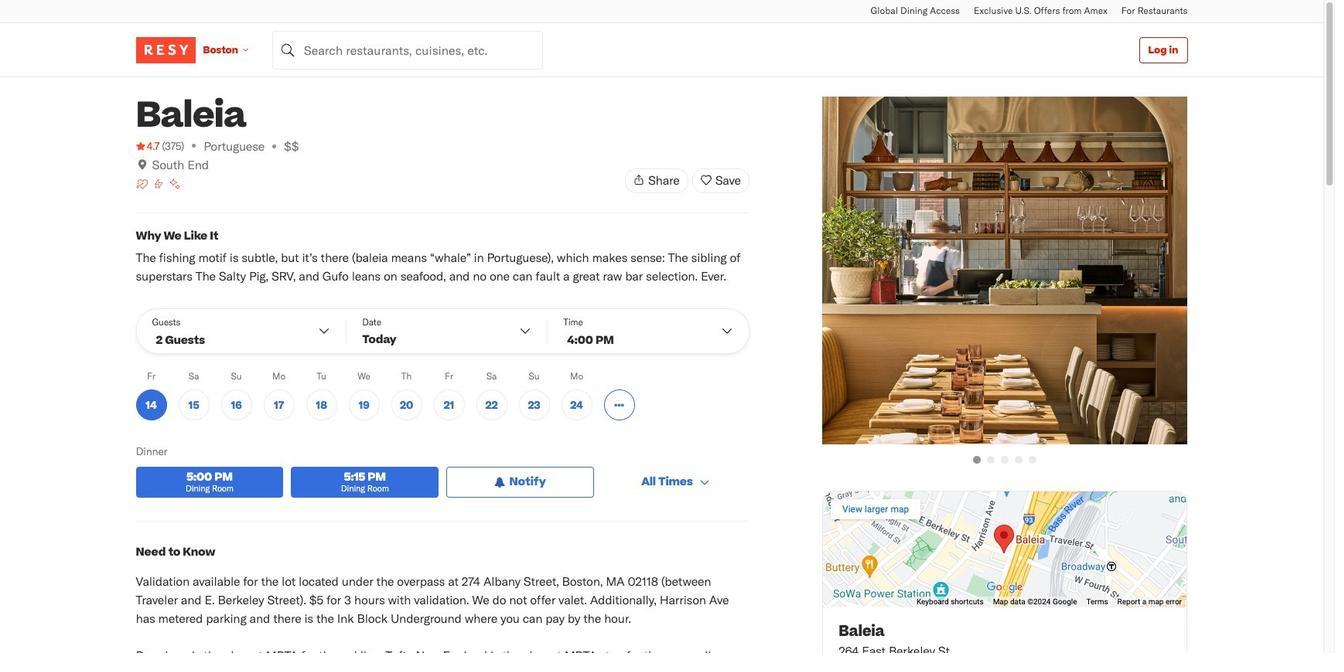 Task type: locate. For each thing, give the bounding box(es) containing it.
None field
[[272, 31, 543, 69]]

4.7 out of 5 stars image
[[136, 138, 160, 154]]



Task type: describe. For each thing, give the bounding box(es) containing it.
Search restaurants, cuisines, etc. text field
[[272, 31, 543, 69]]



